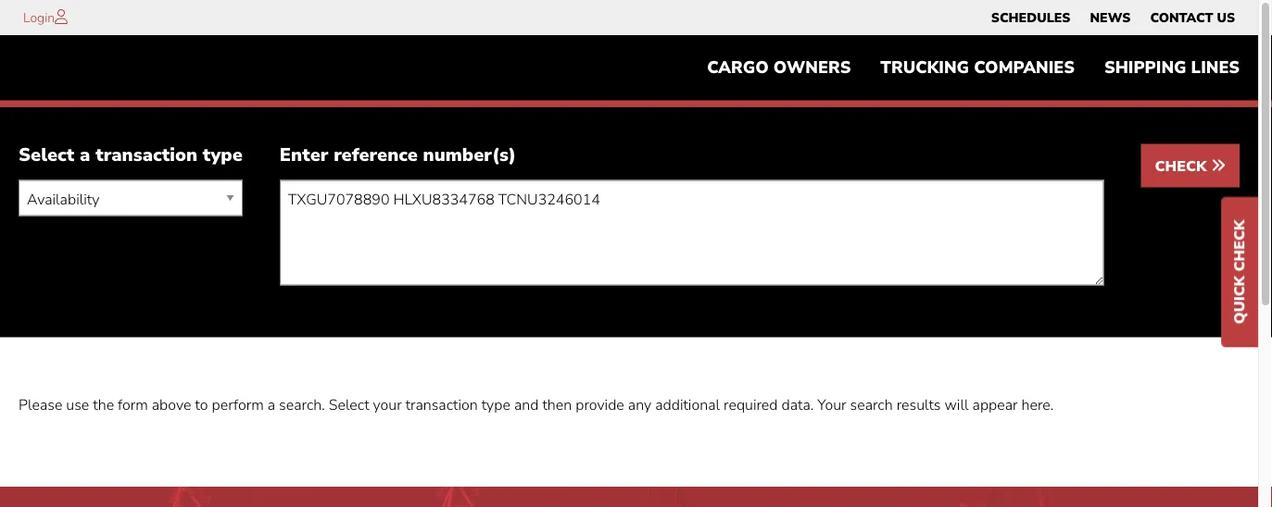 Task type: vqa. For each thing, say whether or not it's contained in the screenshot.
the top DAMES
no



Task type: locate. For each thing, give the bounding box(es) containing it.
shipping
[[1105, 56, 1187, 79]]

quick check
[[1230, 220, 1250, 325]]

0 horizontal spatial check
[[1156, 156, 1212, 176]]

1 horizontal spatial a
[[268, 395, 275, 415]]

us
[[1217, 9, 1236, 26]]

0 vertical spatial type
[[203, 143, 243, 168]]

0 horizontal spatial select
[[19, 143, 75, 168]]

type left and
[[482, 395, 511, 415]]

menu bar down schedules
[[693, 49, 1255, 87]]

1 vertical spatial menu bar
[[693, 49, 1255, 87]]

type
[[203, 143, 243, 168], [482, 395, 511, 415]]

menu bar up shipping at top
[[982, 5, 1245, 31]]

your
[[818, 395, 847, 415]]

schedules link
[[992, 5, 1071, 31]]

login
[[23, 9, 55, 26]]

1 horizontal spatial transaction
[[406, 395, 478, 415]]

0 vertical spatial transaction
[[96, 143, 198, 168]]

check button
[[1142, 144, 1240, 188]]

menu bar
[[982, 5, 1245, 31], [693, 49, 1255, 87]]

1 horizontal spatial check
[[1230, 220, 1250, 272]]

0 vertical spatial menu bar
[[982, 5, 1245, 31]]

transaction
[[96, 143, 198, 168], [406, 395, 478, 415]]

select
[[19, 143, 75, 168], [329, 395, 369, 415]]

0 vertical spatial select
[[19, 143, 75, 168]]

additional
[[656, 395, 720, 415]]

1 horizontal spatial type
[[482, 395, 511, 415]]

1 vertical spatial check
[[1230, 220, 1250, 272]]

0 vertical spatial check
[[1156, 156, 1212, 176]]

1 vertical spatial transaction
[[406, 395, 478, 415]]

0 horizontal spatial type
[[203, 143, 243, 168]]

footer
[[0, 488, 1259, 508]]

cargo owners
[[707, 56, 851, 79]]

then
[[543, 395, 572, 415]]

required
[[724, 395, 778, 415]]

0 horizontal spatial a
[[80, 143, 90, 168]]

trucking companies link
[[866, 49, 1090, 87]]

type left enter at left
[[203, 143, 243, 168]]

contact us
[[1151, 9, 1236, 26]]

quick check link
[[1222, 197, 1259, 348]]

0 horizontal spatial transaction
[[96, 143, 198, 168]]

contact
[[1151, 9, 1214, 26]]

reference
[[334, 143, 418, 168]]

1 vertical spatial a
[[268, 395, 275, 415]]

cargo
[[707, 56, 769, 79]]

1 vertical spatial select
[[329, 395, 369, 415]]

the
[[93, 395, 114, 415]]

check
[[1156, 156, 1212, 176], [1230, 220, 1250, 272]]

contact us link
[[1151, 5, 1236, 31]]

enter
[[280, 143, 329, 168]]

Enter reference number(s) text field
[[280, 180, 1105, 286]]

a
[[80, 143, 90, 168], [268, 395, 275, 415]]

0 vertical spatial a
[[80, 143, 90, 168]]

enter reference number(s)
[[280, 143, 516, 168]]

above
[[152, 395, 191, 415]]

news link
[[1091, 5, 1131, 31]]



Task type: describe. For each thing, give the bounding box(es) containing it.
please
[[19, 395, 62, 415]]

provide
[[576, 395, 625, 415]]

menu bar containing cargo owners
[[693, 49, 1255, 87]]

your
[[373, 395, 402, 415]]

use
[[66, 395, 89, 415]]

quick
[[1230, 276, 1250, 325]]

cargo owners link
[[693, 49, 866, 87]]

any
[[628, 395, 652, 415]]

form
[[118, 395, 148, 415]]

please use the form above to perform a search. select your transaction type and then provide any additional required data. your search results will appear here.
[[19, 395, 1054, 415]]

appear
[[973, 395, 1018, 415]]

news
[[1091, 9, 1131, 26]]

lines
[[1192, 56, 1240, 79]]

1 horizontal spatial select
[[329, 395, 369, 415]]

check inside button
[[1156, 156, 1212, 176]]

results
[[897, 395, 941, 415]]

shipping lines
[[1105, 56, 1240, 79]]

will
[[945, 395, 969, 415]]

1 vertical spatial type
[[482, 395, 511, 415]]

number(s)
[[423, 143, 516, 168]]

shipping lines link
[[1090, 49, 1255, 87]]

owners
[[774, 56, 851, 79]]

trucking companies
[[881, 56, 1075, 79]]

angle double right image
[[1212, 158, 1226, 173]]

menu bar containing schedules
[[982, 5, 1245, 31]]

data.
[[782, 395, 814, 415]]

login link
[[23, 9, 55, 26]]

select a transaction type
[[19, 143, 243, 168]]

to
[[195, 395, 208, 415]]

search
[[851, 395, 893, 415]]

here.
[[1022, 395, 1054, 415]]

companies
[[974, 56, 1075, 79]]

search.
[[279, 395, 325, 415]]

perform
[[212, 395, 264, 415]]

trucking
[[881, 56, 970, 79]]

user image
[[55, 9, 68, 24]]

and
[[514, 395, 539, 415]]

schedules
[[992, 9, 1071, 26]]



